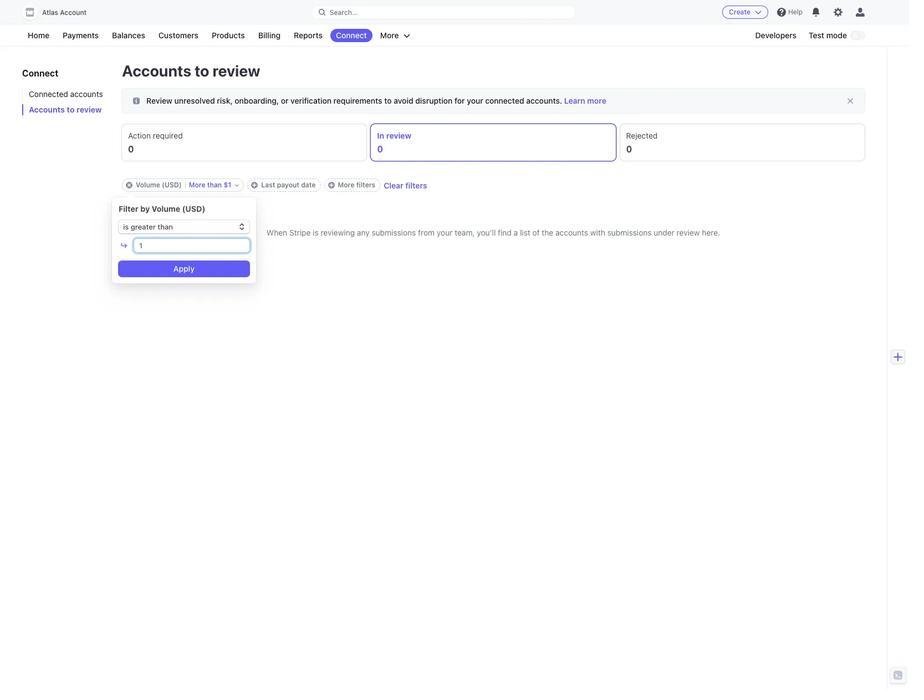 Task type: describe. For each thing, give the bounding box(es) containing it.
1 horizontal spatial your
[[467, 96, 484, 105]]

review left here.
[[677, 228, 700, 237]]

more than $1
[[189, 181, 231, 189]]

payments
[[63, 31, 99, 40]]

find
[[498, 228, 512, 237]]

accounts.
[[527, 96, 563, 105]]

products
[[212, 31, 245, 40]]

by
[[141, 204, 150, 214]]

test mode
[[809, 31, 848, 40]]

home link
[[22, 29, 55, 42]]

developers
[[756, 31, 797, 40]]

is
[[313, 228, 319, 237]]

filter by volume (usd)
[[119, 204, 205, 214]]

create
[[730, 8, 751, 16]]

with
[[591, 228, 606, 237]]

learn more link
[[565, 96, 607, 105]]

for
[[455, 96, 465, 105]]

the
[[542, 228, 554, 237]]

remove volume (usd) image
[[126, 182, 133, 189]]

apply button
[[119, 261, 250, 277]]

$1
[[224, 181, 231, 189]]

connected
[[486, 96, 525, 105]]

atlas account button
[[22, 4, 98, 20]]

create button
[[723, 6, 769, 19]]

team,
[[455, 228, 475, 237]]

connected accounts
[[29, 89, 103, 99]]

Search… text field
[[312, 5, 576, 19]]

than
[[207, 181, 222, 189]]

unresolved
[[175, 96, 215, 105]]

stripe
[[290, 228, 311, 237]]

rejected
[[627, 131, 658, 140]]

payments link
[[57, 29, 104, 42]]

list
[[520, 228, 531, 237]]

disruption
[[416, 96, 453, 105]]

rejected 0
[[627, 131, 658, 154]]

connect link
[[331, 29, 373, 42]]

you'll
[[477, 228, 496, 237]]

more filters
[[338, 181, 376, 189]]

test
[[809, 31, 825, 40]]

clear filters button
[[384, 181, 427, 190]]

reports link
[[289, 29, 328, 42]]

Search… search field
[[312, 5, 576, 19]]

notifications image
[[812, 8, 821, 17]]

from
[[418, 228, 435, 237]]

any
[[357, 228, 370, 237]]

1 submissions from the left
[[372, 228, 416, 237]]

when stripe is reviewing any submissions from your team, you'll find a list of the accounts with submissions under review here.
[[267, 228, 721, 237]]

when
[[267, 228, 287, 237]]

review up risk,
[[213, 62, 261, 80]]

clear filters toolbar
[[122, 179, 865, 192]]

clear filters
[[384, 181, 427, 190]]

requirements
[[334, 96, 383, 105]]

0 horizontal spatial accounts
[[29, 105, 65, 114]]

filter
[[119, 204, 139, 214]]

review down connected accounts "link" at the left of page
[[77, 105, 102, 114]]

1 horizontal spatial to
[[195, 62, 209, 80]]

2 submissions from the left
[[608, 228, 652, 237]]

accounts to review link
[[22, 104, 111, 115]]

reviewing
[[321, 228, 355, 237]]

1 vertical spatial connect
[[22, 68, 58, 78]]

reports
[[294, 31, 323, 40]]

volume (usd)
[[136, 181, 182, 189]]

0 vertical spatial accounts
[[122, 62, 191, 80]]

volume inside clear filters toolbar
[[136, 181, 160, 189]]



Task type: locate. For each thing, give the bounding box(es) containing it.
more inside button
[[381, 31, 399, 40]]

customers link
[[153, 29, 204, 42]]

accounts up the review
[[122, 62, 191, 80]]

review
[[213, 62, 261, 80], [77, 105, 102, 114], [387, 131, 412, 140], [677, 228, 700, 237]]

to left the avoid on the left of the page
[[385, 96, 392, 105]]

0 horizontal spatial to
[[67, 105, 75, 114]]

home
[[28, 31, 49, 40]]

1 horizontal spatial filters
[[406, 181, 427, 190]]

0 horizontal spatial filters
[[357, 181, 376, 189]]

1 vertical spatial accounts to review
[[29, 105, 102, 114]]

1 vertical spatial accounts
[[29, 105, 65, 114]]

last
[[261, 181, 275, 189]]

1 horizontal spatial 0
[[377, 144, 383, 154]]

to down connected accounts "link" at the left of page
[[67, 105, 75, 114]]

(usd) inside clear filters toolbar
[[162, 181, 182, 189]]

connected accounts link
[[22, 89, 111, 100]]

more
[[381, 31, 399, 40], [189, 181, 206, 189], [338, 181, 355, 189]]

avoid
[[394, 96, 414, 105]]

3 0 from the left
[[627, 144, 633, 154]]

action required 0
[[128, 131, 183, 154]]

more right connect link
[[381, 31, 399, 40]]

1 vertical spatial volume
[[152, 204, 180, 214]]

a
[[514, 228, 518, 237]]

volume right "remove volume (usd)" icon at the left top of the page
[[136, 181, 160, 189]]

svg image
[[133, 98, 140, 104]]

balances
[[112, 31, 145, 40]]

accounts
[[122, 62, 191, 80], [29, 105, 65, 114]]

account
[[60, 8, 87, 17]]

balances link
[[107, 29, 151, 42]]

accounts right the
[[556, 228, 589, 237]]

1 horizontal spatial (usd)
[[182, 204, 205, 214]]

accounts inside "link"
[[70, 89, 103, 99]]

0 horizontal spatial (usd)
[[162, 181, 182, 189]]

risk,
[[217, 96, 233, 105]]

1 vertical spatial (usd)
[[182, 204, 205, 214]]

apply
[[174, 264, 195, 274]]

add last payout date image
[[251, 182, 258, 189]]

1 horizontal spatial accounts
[[122, 62, 191, 80]]

required
[[153, 131, 183, 140]]

connect down search…
[[336, 31, 367, 40]]

help button
[[773, 3, 808, 21]]

0 down action
[[128, 144, 134, 154]]

0 vertical spatial your
[[467, 96, 484, 105]]

billing link
[[253, 29, 286, 42]]

0 inside "action required 0"
[[128, 144, 134, 154]]

0 number field
[[134, 239, 250, 252]]

filters
[[406, 181, 427, 190], [357, 181, 376, 189]]

tab list
[[122, 124, 865, 161]]

review inside in review 0
[[387, 131, 412, 140]]

(usd)
[[162, 181, 182, 189], [182, 204, 205, 214]]

volume right by
[[152, 204, 180, 214]]

1 horizontal spatial more
[[338, 181, 355, 189]]

0 horizontal spatial 0
[[128, 144, 134, 154]]

review
[[146, 96, 173, 105]]

connect inside connect link
[[336, 31, 367, 40]]

here.
[[703, 228, 721, 237]]

add more filters image
[[328, 182, 335, 189]]

payout
[[277, 181, 300, 189]]

1 horizontal spatial accounts to review
[[122, 62, 261, 80]]

2 horizontal spatial more
[[381, 31, 399, 40]]

date
[[301, 181, 316, 189]]

more for more
[[381, 31, 399, 40]]

search…
[[330, 8, 358, 16]]

accounts up accounts to review link
[[70, 89, 103, 99]]

volume
[[136, 181, 160, 189], [152, 204, 180, 214]]

verification
[[291, 96, 332, 105]]

0 vertical spatial connect
[[336, 31, 367, 40]]

1 0 from the left
[[128, 144, 134, 154]]

under
[[654, 228, 675, 237]]

accounts
[[70, 89, 103, 99], [556, 228, 589, 237]]

more right add more filters icon
[[338, 181, 355, 189]]

accounts down connected on the top left
[[29, 105, 65, 114]]

connect
[[336, 31, 367, 40], [22, 68, 58, 78]]

last payout date
[[261, 181, 316, 189]]

onboarding,
[[235, 96, 279, 105]]

filters left clear
[[357, 181, 376, 189]]

your right the from
[[437, 228, 453, 237]]

submissions right with
[[608, 228, 652, 237]]

edit volume (usd) image
[[235, 183, 239, 188]]

0 horizontal spatial submissions
[[372, 228, 416, 237]]

0 horizontal spatial your
[[437, 228, 453, 237]]

or
[[281, 96, 289, 105]]

in
[[377, 131, 385, 140]]

filters for clear filters
[[406, 181, 427, 190]]

0 horizontal spatial accounts
[[70, 89, 103, 99]]

clear
[[384, 181, 404, 190]]

help
[[789, 8, 803, 16]]

0 vertical spatial accounts to review
[[122, 62, 261, 80]]

more
[[588, 96, 607, 105]]

0 vertical spatial accounts
[[70, 89, 103, 99]]

your
[[467, 96, 484, 105], [437, 228, 453, 237]]

2 0 from the left
[[377, 144, 383, 154]]

1 vertical spatial your
[[437, 228, 453, 237]]

in review 0
[[377, 131, 412, 154]]

2 horizontal spatial 0
[[627, 144, 633, 154]]

1 horizontal spatial connect
[[336, 31, 367, 40]]

0 down in
[[377, 144, 383, 154]]

review unresolved risk, onboarding, or verification requirements to avoid disruption for your connected accounts. learn more
[[146, 96, 607, 105]]

0 vertical spatial volume
[[136, 181, 160, 189]]

connected
[[29, 89, 68, 99]]

0 for in review 0
[[377, 144, 383, 154]]

more button
[[375, 29, 416, 42]]

filters for more filters
[[357, 181, 376, 189]]

1 horizontal spatial accounts
[[556, 228, 589, 237]]

0
[[128, 144, 134, 154], [377, 144, 383, 154], [627, 144, 633, 154]]

of
[[533, 228, 540, 237]]

(usd) down more than $1 at the left of the page
[[182, 204, 205, 214]]

0 inside in review 0
[[377, 144, 383, 154]]

review right in
[[387, 131, 412, 140]]

0 for action required 0
[[128, 144, 134, 154]]

submissions right "any"
[[372, 228, 416, 237]]

more left than
[[189, 181, 206, 189]]

developers link
[[750, 29, 803, 42]]

0 down rejected
[[627, 144, 633, 154]]

more for more filters
[[338, 181, 355, 189]]

0 inside rejected 0
[[627, 144, 633, 154]]

2 horizontal spatial to
[[385, 96, 392, 105]]

0 vertical spatial (usd)
[[162, 181, 182, 189]]

submissions
[[372, 228, 416, 237], [608, 228, 652, 237]]

0 horizontal spatial accounts to review
[[29, 105, 102, 114]]

accounts to review down connected accounts "link" at the left of page
[[29, 105, 102, 114]]

1 vertical spatial accounts
[[556, 228, 589, 237]]

(usd) up filter by volume (usd)
[[162, 181, 182, 189]]

1 horizontal spatial submissions
[[608, 228, 652, 237]]

your right for
[[467, 96, 484, 105]]

learn
[[565, 96, 586, 105]]

mode
[[827, 31, 848, 40]]

accounts to review up unresolved
[[122, 62, 261, 80]]

0 horizontal spatial more
[[189, 181, 206, 189]]

atlas account
[[42, 8, 87, 17]]

atlas
[[42, 8, 58, 17]]

accounts to review
[[122, 62, 261, 80], [29, 105, 102, 114]]

more for more than $1
[[189, 181, 206, 189]]

tab list containing 0
[[122, 124, 865, 161]]

customers
[[159, 31, 199, 40]]

products link
[[206, 29, 251, 42]]

connect up connected on the top left
[[22, 68, 58, 78]]

to
[[195, 62, 209, 80], [385, 96, 392, 105], [67, 105, 75, 114]]

to up unresolved
[[195, 62, 209, 80]]

0 horizontal spatial connect
[[22, 68, 58, 78]]

action
[[128, 131, 151, 140]]

filters right clear
[[406, 181, 427, 190]]

billing
[[258, 31, 281, 40]]



Task type: vqa. For each thing, say whether or not it's contained in the screenshot.
bottommost 'Account'
no



